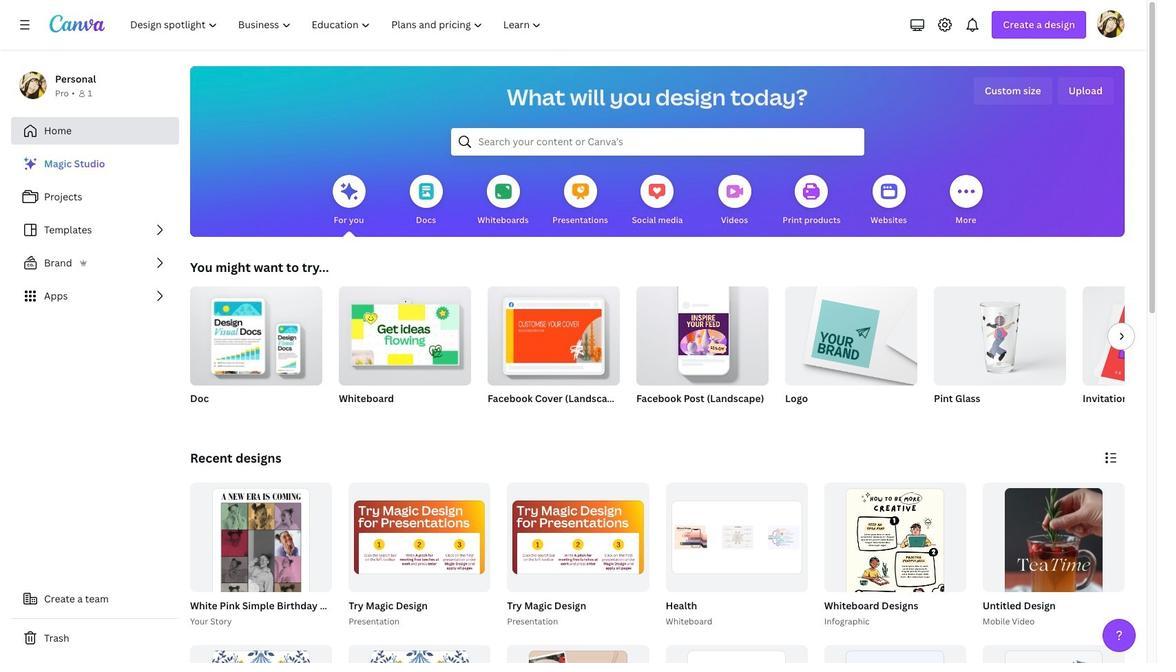 Task type: locate. For each thing, give the bounding box(es) containing it.
None search field
[[451, 128, 865, 156]]

list
[[11, 150, 179, 310]]

group
[[190, 281, 323, 423], [190, 281, 323, 386], [637, 281, 769, 423], [637, 281, 769, 386], [786, 281, 918, 423], [786, 281, 918, 386], [934, 281, 1067, 423], [934, 281, 1067, 386], [339, 287, 471, 423], [339, 287, 471, 386], [488, 287, 620, 423], [1083, 287, 1158, 423], [1083, 287, 1158, 386], [187, 483, 470, 663], [190, 483, 332, 663], [346, 483, 491, 629], [349, 483, 491, 592], [505, 483, 650, 629], [507, 483, 650, 592], [663, 483, 808, 629], [666, 483, 808, 592], [822, 483, 967, 664], [825, 483, 967, 664], [981, 483, 1125, 663], [983, 483, 1125, 663], [190, 645, 332, 664], [349, 645, 491, 664], [507, 645, 650, 664], [666, 645, 808, 664], [825, 645, 967, 664], [983, 645, 1125, 664]]



Task type: describe. For each thing, give the bounding box(es) containing it.
top level navigation element
[[121, 11, 554, 39]]

Search search field
[[479, 129, 837, 155]]

stephanie aranda image
[[1098, 10, 1125, 38]]



Task type: vqa. For each thing, say whether or not it's contained in the screenshot.
2 related to the Blue Grey Minimalist Modern Business Card image
no



